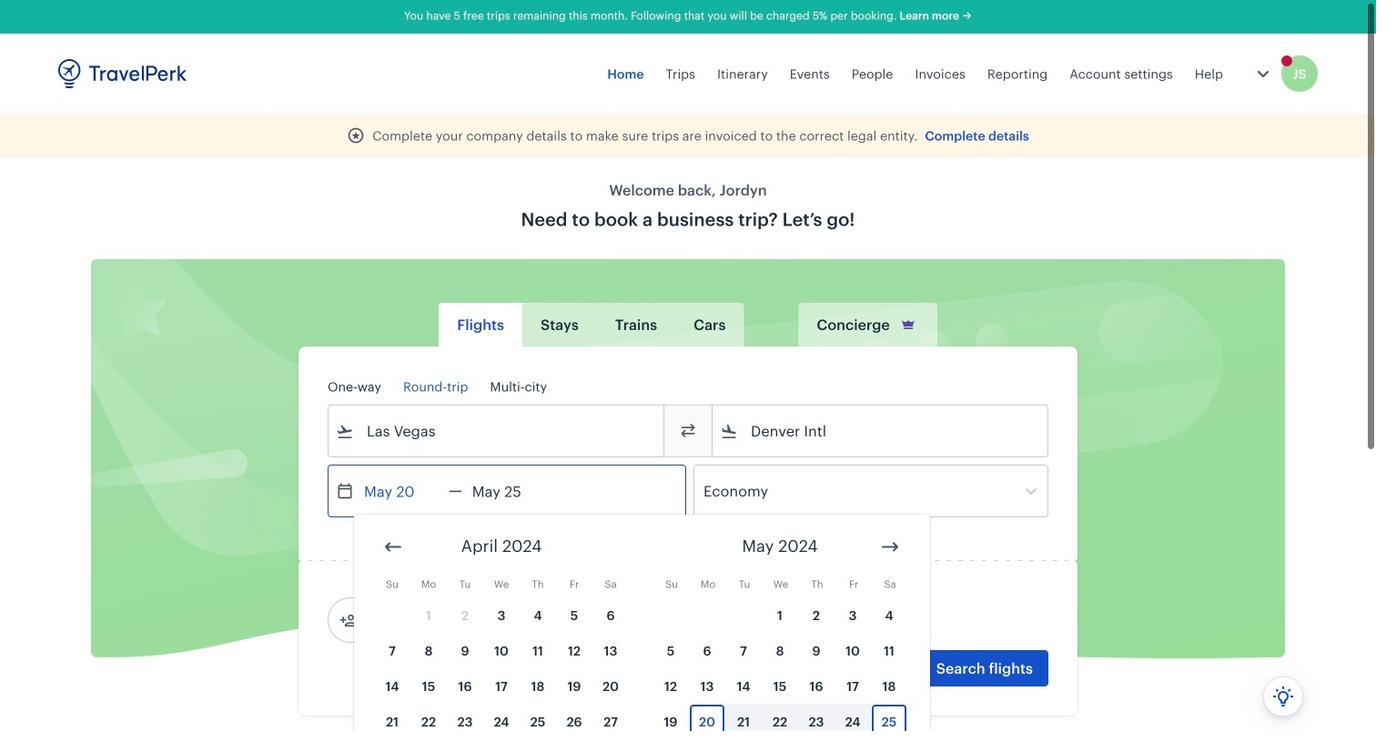 Task type: describe. For each thing, give the bounding box(es) containing it.
Add first traveler search field
[[358, 598, 547, 627]]

move forward to switch to the next month. image
[[879, 528, 901, 550]]

calendar application
[[354, 507, 1376, 732]]

move backward to switch to the previous month. image
[[382, 528, 404, 550]]

Depart text field
[[354, 457, 449, 508]]



Task type: locate. For each thing, give the bounding box(es) containing it.
To search field
[[738, 408, 1024, 437]]

From search field
[[354, 408, 640, 437]]

Return text field
[[462, 457, 557, 508]]



